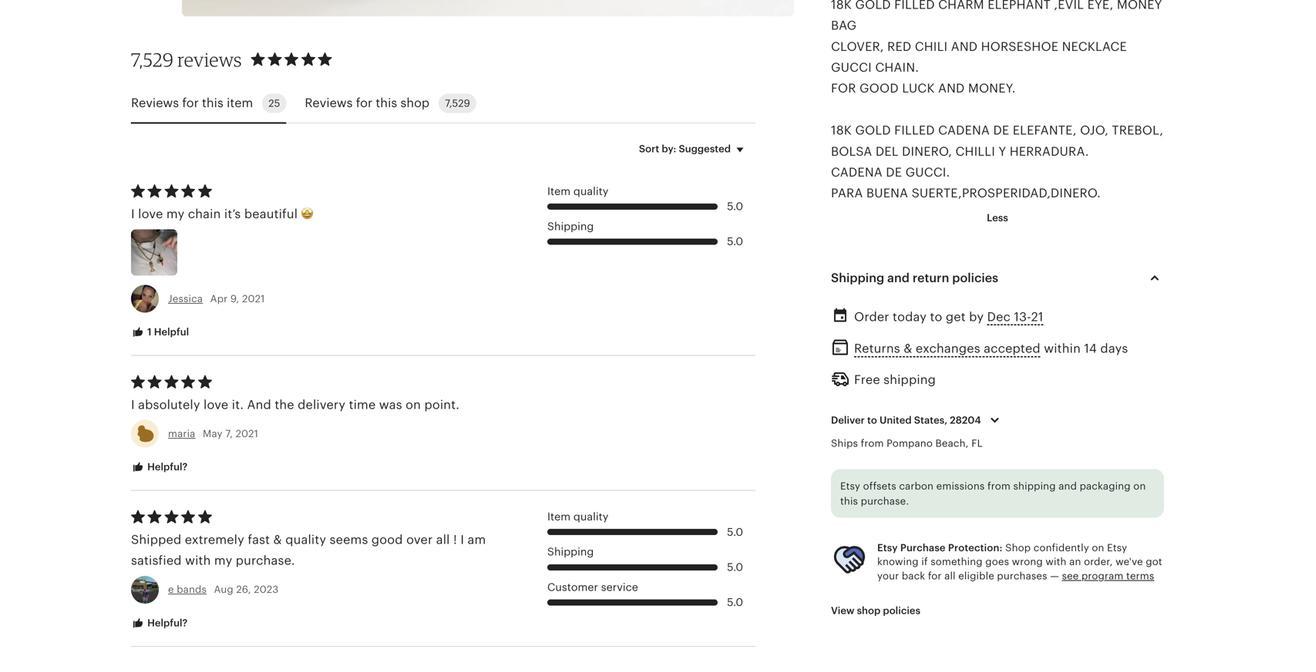 Task type: locate. For each thing, give the bounding box(es) containing it.
policies up by
[[952, 271, 999, 285]]

with up '—'
[[1046, 556, 1067, 568]]

2 helpful? from the top
[[145, 617, 188, 629]]

view
[[831, 605, 855, 616]]

0 vertical spatial policies
[[952, 271, 999, 285]]

0 vertical spatial filled
[[894, 0, 935, 11]]

policies
[[952, 271, 999, 285], [883, 605, 921, 616]]

for inside the shop confidently on etsy knowing if something goes wrong with an order, we've got your back for all eligible purchases —
[[928, 570, 942, 582]]

eye,
[[1088, 0, 1114, 11]]

etsy
[[840, 480, 860, 492], [877, 542, 898, 554], [1107, 542, 1127, 554]]

2 vertical spatial i
[[461, 533, 464, 547]]

2 item from the top
[[547, 510, 571, 523]]

1 horizontal spatial with
[[1046, 556, 1067, 568]]

1 vertical spatial shipping
[[1013, 480, 1056, 492]]

18k
[[831, 0, 852, 11], [831, 123, 852, 137]]

2 gold from the top
[[855, 123, 891, 137]]

0 horizontal spatial from
[[861, 438, 884, 449]]

0 vertical spatial de
[[993, 123, 1009, 137]]

etsy inside etsy offsets carbon emissions from shipping and packaging on this purchase.
[[840, 480, 860, 492]]

filled inside 18k gold filled cadena de elefante, ojo, trebol, bolsa del dinero, chilli y herradura. cadena de gucci. para buena suerte,prosperidad,dinero.
[[894, 123, 935, 137]]

1 vertical spatial 18k
[[831, 123, 852, 137]]

all down something
[[945, 570, 956, 582]]

item quality for i love my chain it's beautiful 🤩
[[547, 185, 609, 197]]

and right chili
[[951, 40, 978, 53]]

helpful? for i absolutely love it. and the delivery time was on point.
[[145, 461, 188, 473]]

love up view details of this review photo by jessica
[[138, 207, 163, 221]]

service
[[601, 581, 638, 593]]

shipping up shop on the right
[[1013, 480, 1056, 492]]

1 horizontal spatial shop
[[857, 605, 881, 616]]

time
[[349, 398, 376, 412]]

de up y at the top right of page
[[993, 123, 1009, 137]]

1 horizontal spatial policies
[[952, 271, 999, 285]]

all left the !
[[436, 533, 450, 547]]

item quality for shipped extremely fast & quality seems good over all ! i am satisfied with my purchase.
[[547, 510, 609, 523]]

1 horizontal spatial 7,529
[[445, 97, 470, 109]]

shipped
[[131, 533, 181, 547]]

policies down back
[[883, 605, 921, 616]]

5.0
[[727, 200, 743, 212], [727, 235, 743, 248], [727, 526, 743, 538], [727, 561, 743, 573], [727, 596, 743, 608]]

from right emissions in the bottom of the page
[[988, 480, 1011, 492]]

2 vertical spatial shipping
[[547, 546, 594, 558]]

packaging
[[1080, 480, 1131, 492]]

0 vertical spatial 18k
[[831, 0, 852, 11]]

helpful? button down e
[[120, 609, 199, 638]]

helpful? button for shipped extremely fast & quality seems good over all ! i am satisfied with my purchase.
[[120, 609, 199, 638]]

shipped extremely fast & quality seems good over all ! i am satisfied with my purchase.
[[131, 533, 486, 568]]

0 vertical spatial helpful?
[[145, 461, 188, 473]]

protection:
[[948, 542, 1003, 554]]

i for i love my chain it's beautiful 🤩
[[131, 207, 135, 221]]

1 horizontal spatial shipping
[[1013, 480, 1056, 492]]

1 vertical spatial item
[[547, 510, 571, 523]]

item quality
[[547, 185, 609, 197], [547, 510, 609, 523]]

1 vertical spatial &
[[273, 533, 282, 547]]

on right packaging
[[1134, 480, 1146, 492]]

1 horizontal spatial etsy
[[877, 542, 898, 554]]

love
[[138, 207, 163, 221], [204, 398, 229, 412]]

this
[[202, 96, 223, 110], [376, 96, 397, 110], [840, 495, 858, 507]]

1 vertical spatial item quality
[[547, 510, 609, 523]]

de up buena
[[886, 165, 902, 179]]

0 vertical spatial and
[[887, 271, 910, 285]]

i left absolutely at the left bottom of page
[[131, 398, 135, 412]]

shop confidently on etsy knowing if something goes wrong with an order, we've got your back for all eligible purchases —
[[877, 542, 1163, 582]]

0 vertical spatial to
[[930, 310, 943, 324]]

my down extremely
[[214, 554, 232, 568]]

gold inside 18k gold filled cadena de elefante, ojo, trebol, bolsa del dinero, chilli y herradura. cadena de gucci. para buena suerte,prosperidad,dinero.
[[855, 123, 891, 137]]

maria
[[168, 428, 195, 439]]

purchase. down the offsets
[[861, 495, 909, 507]]

my
[[166, 207, 185, 221], [214, 554, 232, 568]]

etsy purchase protection:
[[877, 542, 1003, 554]]

less button
[[975, 204, 1020, 232]]

0 vertical spatial gold
[[855, 0, 891, 11]]

dec 13-21 button
[[987, 306, 1044, 328]]

2 item quality from the top
[[547, 510, 609, 523]]

and left packaging
[[1059, 480, 1077, 492]]

0 vertical spatial item
[[547, 185, 571, 197]]

shipping
[[547, 220, 594, 232], [831, 271, 884, 285], [547, 546, 594, 558]]

to
[[930, 310, 943, 324], [867, 414, 877, 426]]

filled for charm
[[894, 0, 935, 11]]

1 vertical spatial from
[[988, 480, 1011, 492]]

0 horizontal spatial on
[[406, 398, 421, 412]]

helpful? button
[[120, 453, 199, 482], [120, 609, 199, 638]]

1 gold from the top
[[855, 0, 891, 11]]

0 vertical spatial shipping
[[547, 220, 594, 232]]

was
[[379, 398, 402, 412]]

1 horizontal spatial all
[[945, 570, 956, 582]]

fl
[[972, 438, 983, 449]]

reviews for this shop
[[305, 96, 430, 110]]

e bands link
[[168, 584, 207, 595]]

1 18k from the top
[[831, 0, 852, 11]]

shipping inside 'dropdown button'
[[831, 271, 884, 285]]

from right ships
[[861, 438, 884, 449]]

18k up bag
[[831, 0, 852, 11]]

and left return
[[887, 271, 910, 285]]

filled for cadena
[[894, 123, 935, 137]]

gold up bag
[[855, 0, 891, 11]]

cadena down bolsa in the right of the page
[[831, 165, 883, 179]]

,evil
[[1054, 0, 1084, 11]]

2021
[[242, 293, 265, 304], [236, 428, 258, 439]]

purchase.
[[861, 495, 909, 507], [236, 554, 295, 568]]

gold inside 18k gold filled charm elephant ,evil eye, money bag clover, red chili and horseshoe necklace gucci chain. for good luck and money.
[[855, 0, 891, 11]]

purchase. inside shipped extremely fast & quality seems good over all ! i am satisfied with my purchase.
[[236, 554, 295, 568]]

good
[[860, 81, 899, 95]]

days
[[1101, 342, 1128, 356]]

policies inside the shipping and return policies 'dropdown button'
[[952, 271, 999, 285]]

&
[[904, 342, 912, 356], [273, 533, 282, 547]]

gold up del
[[855, 123, 891, 137]]

0 horizontal spatial policies
[[883, 605, 921, 616]]

on up order,
[[1092, 542, 1105, 554]]

1 vertical spatial helpful?
[[145, 617, 188, 629]]

0 vertical spatial 7,529
[[131, 48, 174, 71]]

0 vertical spatial love
[[138, 207, 163, 221]]

1 helpful? button from the top
[[120, 453, 199, 482]]

got
[[1146, 556, 1163, 568]]

reviews down 7,529 reviews at the left top of page
[[131, 96, 179, 110]]

on right was
[[406, 398, 421, 412]]

all
[[436, 533, 450, 547], [945, 570, 956, 582]]

0 horizontal spatial cadena
[[831, 165, 883, 179]]

seems
[[330, 533, 368, 547]]

0 horizontal spatial and
[[887, 271, 910, 285]]

2 horizontal spatial this
[[840, 495, 858, 507]]

& inside shipped extremely fast & quality seems good over all ! i am satisfied with my purchase.
[[273, 533, 282, 547]]

1 item from the top
[[547, 185, 571, 197]]

etsy for etsy purchase protection:
[[877, 542, 898, 554]]

0 vertical spatial item quality
[[547, 185, 609, 197]]

love left it.
[[204, 398, 229, 412]]

1 vertical spatial love
[[204, 398, 229, 412]]

reviews right 25
[[305, 96, 353, 110]]

this for item
[[202, 96, 223, 110]]

2 vertical spatial quality
[[285, 533, 326, 547]]

shipping for i love my chain it's beautiful 🤩
[[547, 220, 594, 232]]

1 horizontal spatial on
[[1092, 542, 1105, 554]]

purchase. down 'fast'
[[236, 554, 295, 568]]

quality inside shipped extremely fast & quality seems good over all ! i am satisfied with my purchase.
[[285, 533, 326, 547]]

0 horizontal spatial 7,529
[[131, 48, 174, 71]]

helpful? button down the maria
[[120, 453, 199, 482]]

e bands aug 26, 2023
[[168, 584, 279, 595]]

1 vertical spatial de
[[886, 165, 902, 179]]

delivery
[[298, 398, 346, 412]]

confidently
[[1034, 542, 1089, 554]]

2 horizontal spatial for
[[928, 570, 942, 582]]

0 horizontal spatial de
[[886, 165, 902, 179]]

2 horizontal spatial etsy
[[1107, 542, 1127, 554]]

1 vertical spatial shop
[[857, 605, 881, 616]]

1 horizontal spatial for
[[356, 96, 373, 110]]

5 5.0 from the top
[[727, 596, 743, 608]]

1 horizontal spatial de
[[993, 123, 1009, 137]]

18k up bolsa in the right of the page
[[831, 123, 852, 137]]

carbon
[[899, 480, 934, 492]]

cadena up chilli
[[938, 123, 990, 137]]

2 helpful? button from the top
[[120, 609, 199, 638]]

1 vertical spatial purchase.
[[236, 554, 295, 568]]

and inside etsy offsets carbon emissions from shipping and packaging on this purchase.
[[1059, 480, 1077, 492]]

1 horizontal spatial love
[[204, 398, 229, 412]]

1 vertical spatial all
[[945, 570, 956, 582]]

1 vertical spatial to
[[867, 414, 877, 426]]

1 vertical spatial i
[[131, 398, 135, 412]]

1 horizontal spatial to
[[930, 310, 943, 324]]

1 horizontal spatial this
[[376, 96, 397, 110]]

shipping and return policies
[[831, 271, 999, 285]]

1 vertical spatial and
[[1059, 480, 1077, 492]]

1 vertical spatial filled
[[894, 123, 935, 137]]

2 vertical spatial on
[[1092, 542, 1105, 554]]

quality for i love my chain it's beautiful 🤩
[[574, 185, 609, 197]]

& right 'fast'
[[273, 533, 282, 547]]

🤩
[[301, 207, 314, 221]]

25
[[268, 97, 280, 109]]

1 horizontal spatial reviews
[[305, 96, 353, 110]]

2021 right 7,
[[236, 428, 258, 439]]

item
[[547, 185, 571, 197], [547, 510, 571, 523]]

0 vertical spatial quality
[[574, 185, 609, 197]]

1 vertical spatial policies
[[883, 605, 921, 616]]

shop
[[400, 96, 430, 110], [857, 605, 881, 616]]

del
[[876, 144, 899, 158]]

0 horizontal spatial etsy
[[840, 480, 860, 492]]

9,
[[230, 293, 239, 304]]

4 5.0 from the top
[[727, 561, 743, 573]]

bolsa
[[831, 144, 872, 158]]

may
[[203, 428, 223, 439]]

1 helpful? from the top
[[145, 461, 188, 473]]

shipping for shipped extremely fast & quality seems good over all ! i am satisfied with my purchase.
[[547, 546, 594, 558]]

and right luck
[[938, 81, 965, 95]]

my inside shipped extremely fast & quality seems good over all ! i am satisfied with my purchase.
[[214, 554, 232, 568]]

filled inside 18k gold filled charm elephant ,evil eye, money bag clover, red chili and horseshoe necklace gucci chain. for good luck and money.
[[894, 0, 935, 11]]

0 horizontal spatial shipping
[[884, 373, 936, 387]]

0 horizontal spatial for
[[182, 96, 199, 110]]

0 horizontal spatial purchase.
[[236, 554, 295, 568]]

filled up dinero,
[[894, 123, 935, 137]]

1 vertical spatial gold
[[855, 123, 891, 137]]

ojo,
[[1080, 123, 1109, 137]]

7,529 for 7,529
[[445, 97, 470, 109]]

1 vertical spatial quality
[[574, 510, 609, 523]]

0 vertical spatial and
[[951, 40, 978, 53]]

shop inside "tab list"
[[400, 96, 430, 110]]

tab list containing reviews for this item
[[131, 84, 756, 124]]

0 vertical spatial helpful? button
[[120, 453, 199, 482]]

accepted
[[984, 342, 1041, 356]]

filled up red
[[894, 0, 935, 11]]

1 vertical spatial cadena
[[831, 165, 883, 179]]

2 filled from the top
[[894, 123, 935, 137]]

reviews for reviews for this shop
[[305, 96, 353, 110]]

0 horizontal spatial this
[[202, 96, 223, 110]]

1 vertical spatial and
[[938, 81, 965, 95]]

policies inside view shop policies button
[[883, 605, 921, 616]]

0 horizontal spatial reviews
[[131, 96, 179, 110]]

0 horizontal spatial my
[[166, 207, 185, 221]]

0 vertical spatial purchase.
[[861, 495, 909, 507]]

reviews
[[177, 48, 242, 71]]

de
[[993, 123, 1009, 137], [886, 165, 902, 179]]

18k inside 18k gold filled cadena de elefante, ojo, trebol, bolsa del dinero, chilli y herradura. cadena de gucci. para buena suerte,prosperidad,dinero.
[[831, 123, 852, 137]]

0 vertical spatial from
[[861, 438, 884, 449]]

with down extremely
[[185, 554, 211, 568]]

free shipping
[[854, 373, 936, 387]]

gucci
[[831, 61, 872, 74]]

1
[[147, 326, 152, 338]]

exchanges
[[916, 342, 981, 356]]

for for shop
[[356, 96, 373, 110]]

this inside etsy offsets carbon emissions from shipping and packaging on this purchase.
[[840, 495, 858, 507]]

0 vertical spatial cadena
[[938, 123, 990, 137]]

0 horizontal spatial with
[[185, 554, 211, 568]]

i up view details of this review photo by jessica
[[131, 207, 135, 221]]

etsy up we've
[[1107, 542, 1127, 554]]

0 vertical spatial i
[[131, 207, 135, 221]]

1 vertical spatial my
[[214, 554, 232, 568]]

gold
[[855, 0, 891, 11], [855, 123, 891, 137]]

to left "get" at the right
[[930, 310, 943, 324]]

& right returns
[[904, 342, 912, 356]]

customer service
[[547, 581, 638, 593]]

i
[[131, 207, 135, 221], [131, 398, 135, 412], [461, 533, 464, 547]]

i right the !
[[461, 533, 464, 547]]

0 vertical spatial all
[[436, 533, 450, 547]]

2 horizontal spatial on
[[1134, 480, 1146, 492]]

tab list
[[131, 84, 756, 124]]

to left united
[[867, 414, 877, 426]]

1 vertical spatial helpful? button
[[120, 609, 199, 638]]

jessica apr 9, 2021
[[168, 293, 265, 304]]

0 vertical spatial shipping
[[884, 373, 936, 387]]

0 horizontal spatial to
[[867, 414, 877, 426]]

1 vertical spatial 7,529
[[445, 97, 470, 109]]

0 horizontal spatial &
[[273, 533, 282, 547]]

14
[[1084, 342, 1097, 356]]

2 reviews from the left
[[305, 96, 353, 110]]

1 vertical spatial on
[[1134, 480, 1146, 492]]

1 horizontal spatial &
[[904, 342, 912, 356]]

0 vertical spatial shop
[[400, 96, 430, 110]]

helpful? down the maria
[[145, 461, 188, 473]]

shipping
[[884, 373, 936, 387], [1013, 480, 1056, 492]]

etsy left the offsets
[[840, 480, 860, 492]]

1 horizontal spatial my
[[214, 554, 232, 568]]

0 horizontal spatial love
[[138, 207, 163, 221]]

shipping up deliver to united states, 28204
[[884, 373, 936, 387]]

helpful? down e
[[145, 617, 188, 629]]

by:
[[662, 143, 676, 155]]

1 filled from the top
[[894, 0, 935, 11]]

2021 right 9,
[[242, 293, 265, 304]]

1 reviews from the left
[[131, 96, 179, 110]]

1 vertical spatial shipping
[[831, 271, 884, 285]]

quality for shipped extremely fast & quality seems good over all ! i am satisfied with my purchase.
[[574, 510, 609, 523]]

etsy up knowing
[[877, 542, 898, 554]]

my left chain
[[166, 207, 185, 221]]

18k gold filled cadena de elefante, ojo, trebol, bolsa del dinero, chilli y herradura. cadena de gucci. para buena suerte,prosperidad,dinero.
[[831, 123, 1164, 200]]

and
[[951, 40, 978, 53], [938, 81, 965, 95]]

1 vertical spatial 2021
[[236, 428, 258, 439]]

1 item quality from the top
[[547, 185, 609, 197]]

1 horizontal spatial and
[[1059, 480, 1077, 492]]

reviews
[[131, 96, 179, 110], [305, 96, 353, 110]]

1 horizontal spatial cadena
[[938, 123, 990, 137]]

1 horizontal spatial purchase.
[[861, 495, 909, 507]]

18k inside 18k gold filled charm elephant ,evil eye, money bag clover, red chili and horseshoe necklace gucci chain. for good luck and money.
[[831, 0, 852, 11]]

0 vertical spatial 2021
[[242, 293, 265, 304]]

0 horizontal spatial shop
[[400, 96, 430, 110]]

2 18k from the top
[[831, 123, 852, 137]]



Task type: describe. For each thing, give the bounding box(es) containing it.
3 5.0 from the top
[[727, 526, 743, 538]]

less
[[987, 212, 1008, 223]]

shop inside button
[[857, 605, 881, 616]]

buena
[[867, 186, 908, 200]]

e
[[168, 584, 174, 595]]

your
[[877, 570, 899, 582]]

0 vertical spatial on
[[406, 398, 421, 412]]

get
[[946, 310, 966, 324]]

i inside shipped extremely fast & quality seems good over all ! i am satisfied with my purchase.
[[461, 533, 464, 547]]

2021 for jessica apr 9, 2021
[[242, 293, 265, 304]]

returns & exchanges accepted button
[[854, 337, 1041, 360]]

i for i absolutely love it. and the delivery time was on point.
[[131, 398, 135, 412]]

wrong
[[1012, 556, 1043, 568]]

united
[[880, 414, 912, 426]]

money
[[1117, 0, 1162, 11]]

suerte,prosperidad,dinero.
[[912, 186, 1101, 200]]

ships
[[831, 438, 858, 449]]

beach,
[[936, 438, 969, 449]]

deliver
[[831, 414, 865, 426]]

horseshoe
[[981, 40, 1059, 53]]

2 5.0 from the top
[[727, 235, 743, 248]]

reviews for reviews for this item
[[131, 96, 179, 110]]

beautiful
[[244, 207, 298, 221]]

something
[[931, 556, 983, 568]]

absolutely
[[138, 398, 200, 412]]

21
[[1031, 310, 1044, 324]]

maria may 7, 2021
[[168, 428, 258, 439]]

26,
[[236, 584, 251, 595]]

ships from pompano beach, fl
[[831, 438, 983, 449]]

for for item
[[182, 96, 199, 110]]

view details of this review photo by jessica image
[[131, 229, 177, 276]]

dec
[[987, 310, 1011, 324]]

shipping and return policies button
[[817, 259, 1178, 296]]

chilli
[[956, 144, 995, 158]]

this for shop
[[376, 96, 397, 110]]

and inside 'dropdown button'
[[887, 271, 910, 285]]

1 helpful
[[145, 326, 189, 338]]

gold for bolsa
[[855, 123, 891, 137]]

maria link
[[168, 428, 195, 439]]

—
[[1050, 570, 1059, 582]]

see
[[1062, 570, 1079, 582]]

sort by: suggested button
[[627, 133, 761, 165]]

item for shipped extremely fast & quality seems good over all ! i am satisfied with my purchase.
[[547, 510, 571, 523]]

on inside etsy offsets carbon emissions from shipping and packaging on this purchase.
[[1134, 480, 1146, 492]]

if
[[922, 556, 928, 568]]

reviews for this item
[[131, 96, 253, 110]]

gold for bag
[[855, 0, 891, 11]]

eligible
[[959, 570, 994, 582]]

item for i love my chain it's beautiful 🤩
[[547, 185, 571, 197]]

purchases
[[997, 570, 1048, 582]]

order,
[[1084, 556, 1113, 568]]

2021 for maria may 7, 2021
[[236, 428, 258, 439]]

i absolutely love it. and the delivery time was on point.
[[131, 398, 460, 412]]

etsy for etsy offsets carbon emissions from shipping and packaging on this purchase.
[[840, 480, 860, 492]]

on inside the shop confidently on etsy knowing if something goes wrong with an order, we've got your back for all eligible purchases —
[[1092, 542, 1105, 554]]

all inside shipped extremely fast & quality seems good over all ! i am satisfied with my purchase.
[[436, 533, 450, 547]]

customer
[[547, 581, 598, 593]]

1 5.0 from the top
[[727, 200, 743, 212]]

28204
[[950, 414, 981, 426]]

jessica link
[[168, 293, 203, 304]]

money.
[[968, 81, 1016, 95]]

with inside the shop confidently on etsy knowing if something goes wrong with an order, we've got your back for all eligible purchases —
[[1046, 556, 1067, 568]]

it's
[[224, 207, 241, 221]]

herradura.
[[1010, 144, 1089, 158]]

7,529 for 7,529 reviews
[[131, 48, 174, 71]]

knowing
[[877, 556, 919, 568]]

shipping inside etsy offsets carbon emissions from shipping and packaging on this purchase.
[[1013, 480, 1056, 492]]

trebol,
[[1112, 123, 1164, 137]]

chain
[[188, 207, 221, 221]]

apr
[[210, 293, 228, 304]]

from inside etsy offsets carbon emissions from shipping and packaging on this purchase.
[[988, 480, 1011, 492]]

sort
[[639, 143, 659, 155]]

free
[[854, 373, 880, 387]]

helpful? button for i absolutely love it. and the delivery time was on point.
[[120, 453, 199, 482]]

we've
[[1116, 556, 1143, 568]]

all inside the shop confidently on etsy knowing if something goes wrong with an order, we've got your back for all eligible purchases —
[[945, 570, 956, 582]]

fast
[[248, 533, 270, 547]]

helpful? for shipped extremely fast & quality seems good over all ! i am satisfied with my purchase.
[[145, 617, 188, 629]]

an
[[1069, 556, 1081, 568]]

offsets
[[863, 480, 896, 492]]

chain.
[[875, 61, 919, 74]]

18k gold filled charm elephant ,evil eye, money bag clover, red chili and horseshoe necklace gucci chain. for good luck and money.
[[831, 0, 1162, 95]]

etsy offsets carbon emissions from shipping and packaging on this purchase.
[[840, 480, 1146, 507]]

elephant
[[988, 0, 1051, 11]]

over
[[406, 533, 433, 547]]

shop
[[1005, 542, 1031, 554]]

bag
[[831, 19, 857, 32]]

necklace
[[1062, 40, 1127, 53]]

deliver to united states, 28204
[[831, 414, 981, 426]]

view shop policies
[[831, 605, 921, 616]]

para
[[831, 186, 863, 200]]

elefante,
[[1013, 123, 1077, 137]]

goes
[[986, 556, 1009, 568]]

see program terms link
[[1062, 570, 1154, 582]]

returns & exchanges accepted within 14 days
[[854, 342, 1128, 356]]

dinero,
[[902, 144, 952, 158]]

etsy inside the shop confidently on etsy knowing if something goes wrong with an order, we've got your back for all eligible purchases —
[[1107, 542, 1127, 554]]

within
[[1044, 342, 1081, 356]]

to inside deliver to united states, 28204 dropdown button
[[867, 414, 877, 426]]

deliver to united states, 28204 button
[[820, 404, 1016, 436]]

chili
[[915, 40, 948, 53]]

emissions
[[937, 480, 985, 492]]

18k for 18k gold filled charm elephant ,evil eye, money bag clover, red chili and horseshoe necklace gucci chain. for good luck and money.
[[831, 0, 852, 11]]

jessica
[[168, 293, 203, 304]]

terms
[[1126, 570, 1154, 582]]

item
[[227, 96, 253, 110]]

!
[[453, 533, 457, 547]]

luck
[[902, 81, 935, 95]]

charm
[[938, 0, 984, 11]]

program
[[1082, 570, 1124, 582]]

clover,
[[831, 40, 884, 53]]

0 vertical spatial &
[[904, 342, 912, 356]]

with inside shipped extremely fast & quality seems good over all ! i am satisfied with my purchase.
[[185, 554, 211, 568]]

pompano
[[887, 438, 933, 449]]

purchase. inside etsy offsets carbon emissions from shipping and packaging on this purchase.
[[861, 495, 909, 507]]

0 vertical spatial my
[[166, 207, 185, 221]]

helpful
[[154, 326, 189, 338]]

today
[[893, 310, 927, 324]]

18k for 18k gold filled cadena de elefante, ojo, trebol, bolsa del dinero, chilli y herradura. cadena de gucci. para buena suerte,prosperidad,dinero.
[[831, 123, 852, 137]]



Task type: vqa. For each thing, say whether or not it's contained in the screenshot.
the middle on
yes



